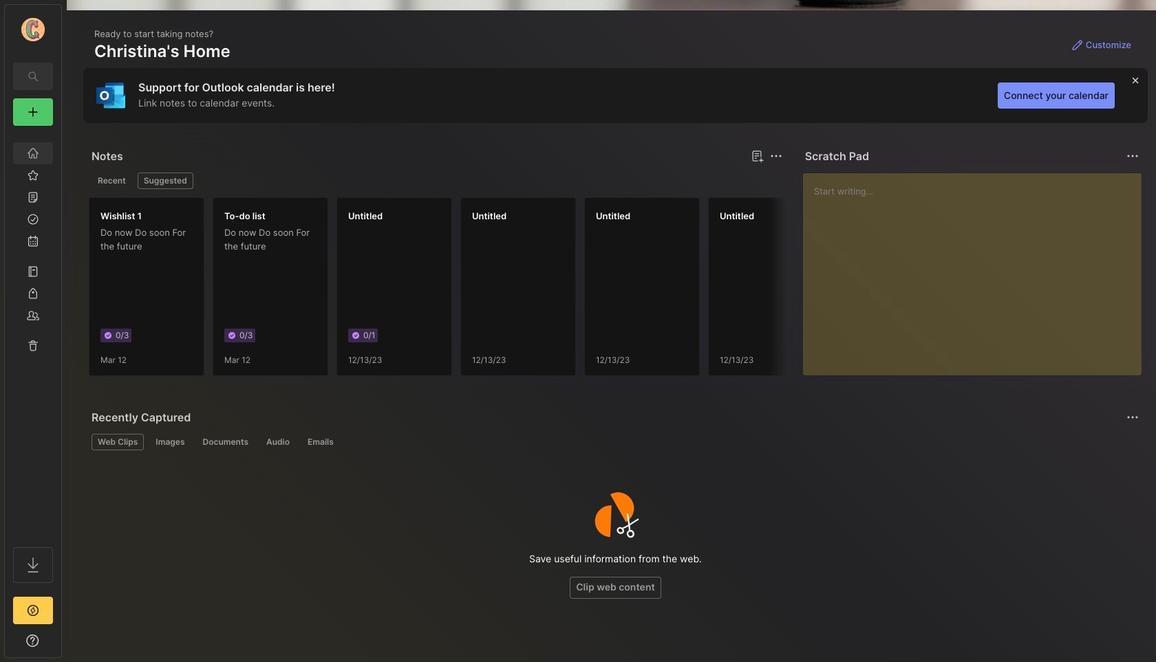 Task type: vqa. For each thing, say whether or not it's contained in the screenshot.
"search field"
no



Task type: describe. For each thing, give the bounding box(es) containing it.
Account field
[[5, 16, 61, 43]]

home image
[[26, 147, 40, 160]]

more actions image for second more actions field from the left
[[1125, 148, 1141, 165]]

click to expand image
[[60, 638, 71, 654]]

Start writing… text field
[[814, 173, 1141, 365]]

2 tab list from the top
[[92, 434, 1137, 451]]

2 more actions field from the left
[[1124, 147, 1143, 166]]

more actions image for first more actions field
[[768, 148, 785, 165]]

main element
[[0, 0, 66, 663]]



Task type: locate. For each thing, give the bounding box(es) containing it.
1 horizontal spatial more actions image
[[1125, 148, 1141, 165]]

more actions image
[[768, 148, 785, 165], [1125, 148, 1141, 165]]

WHAT'S NEW field
[[5, 631, 61, 653]]

0 horizontal spatial more actions image
[[768, 148, 785, 165]]

tab list
[[92, 173, 780, 189], [92, 434, 1137, 451]]

1 tab list from the top
[[92, 173, 780, 189]]

2 more actions image from the left
[[1125, 148, 1141, 165]]

1 horizontal spatial more actions field
[[1124, 147, 1143, 166]]

tab
[[92, 173, 132, 189], [138, 173, 193, 189], [92, 434, 144, 451], [150, 434, 191, 451], [197, 434, 255, 451], [260, 434, 296, 451], [302, 434, 340, 451]]

account image
[[21, 18, 45, 41]]

1 more actions field from the left
[[767, 147, 786, 166]]

tree
[[5, 134, 61, 536]]

upgrade image
[[25, 603, 41, 620]]

edit search image
[[25, 68, 41, 85]]

More actions field
[[767, 147, 786, 166], [1124, 147, 1143, 166]]

1 vertical spatial tab list
[[92, 434, 1137, 451]]

0 horizontal spatial more actions field
[[767, 147, 786, 166]]

row group
[[89, 198, 956, 385]]

1 more actions image from the left
[[768, 148, 785, 165]]

tree inside main element
[[5, 134, 61, 536]]

0 vertical spatial tab list
[[92, 173, 780, 189]]



